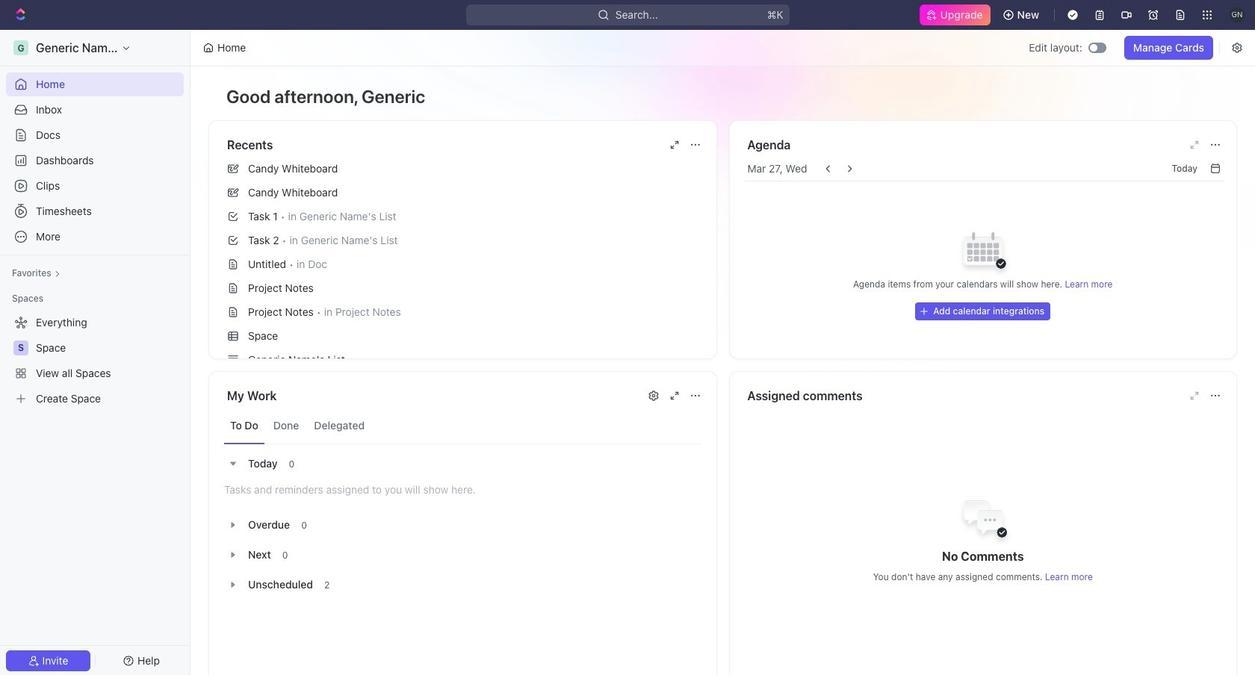 Task type: locate. For each thing, give the bounding box(es) containing it.
tab list
[[224, 408, 702, 445]]

tree
[[6, 311, 184, 411]]

space, , element
[[13, 341, 28, 356]]

generic name's workspace, , element
[[13, 40, 28, 55]]



Task type: describe. For each thing, give the bounding box(es) containing it.
sidebar navigation
[[0, 30, 194, 676]]

tree inside sidebar navigation
[[6, 311, 184, 411]]



Task type: vqa. For each thing, say whether or not it's contained in the screenshot.
Space, , 'element'
yes



